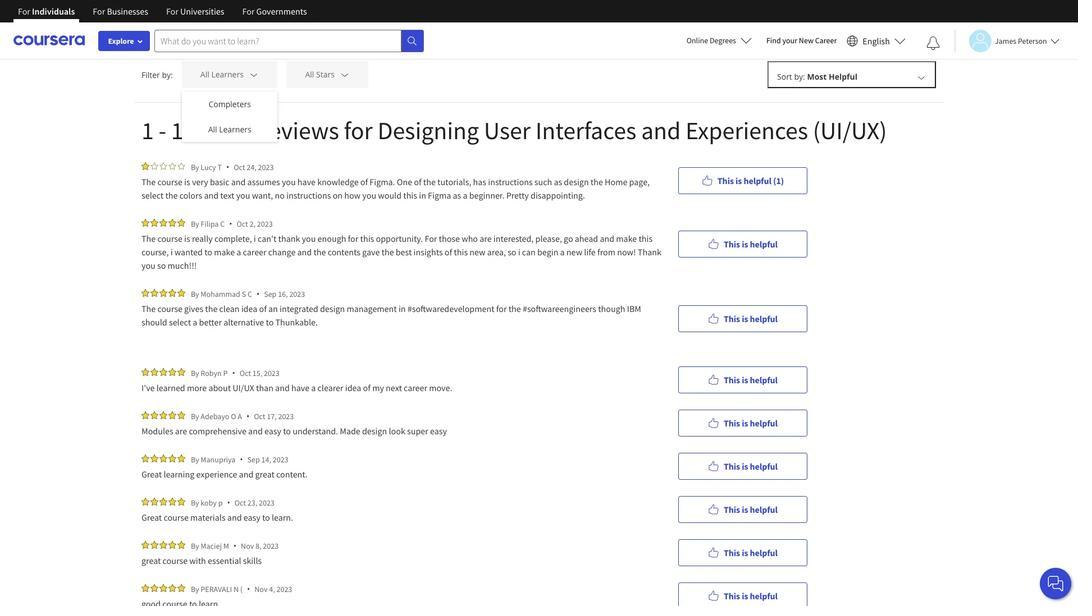 Task type: describe. For each thing, give the bounding box(es) containing it.
star
[[175, 22, 191, 33]]

by lucy t • oct 24, 2023
[[191, 162, 274, 172]]

all stars button
[[287, 61, 369, 88]]

by koby p • oct 23, 2023
[[191, 498, 275, 508]]

course,
[[142, 247, 169, 258]]

this inside the course is very basic and assumes you have knowledge of figma. one of the tutorials, has instructions such as design the home page, select the colors and text you want, no instructions on how you would this in figma as a beginner. pretty disappointing.
[[403, 190, 417, 201]]

life
[[584, 247, 596, 258]]

helpful for great course with essential skills
[[750, 547, 778, 559]]

for universities
[[166, 6, 224, 17]]

your
[[783, 35, 798, 45]]

i've learned more about ui/ux than and have a clearer idea of my next career move.
[[142, 383, 452, 394]]

for inside the course gives the clean idea of an integrated design management in #softwaredevelopment for the #softwareengineers though ibm should select a better alternative to thunkable.
[[496, 303, 507, 315]]

you right how
[[362, 190, 376, 201]]

much!!!
[[168, 260, 197, 271]]

this is helpful button for great learning experience and great content.
[[679, 453, 808, 480]]

this up thank
[[639, 233, 653, 244]]

17,
[[267, 411, 277, 422]]

this is helpful button for great course materials and easy to learn.
[[679, 496, 808, 523]]

wanted
[[175, 247, 203, 258]]

for for businesses
[[93, 6, 105, 17]]

from
[[598, 247, 616, 258]]

james
[[995, 36, 1017, 46]]

and down by lucy t • oct 24, 2023
[[231, 176, 246, 188]]

all for all learners dropdown button
[[200, 69, 209, 80]]

than
[[256, 383, 273, 394]]

peravali
[[201, 584, 232, 595]]

1 horizontal spatial i
[[254, 233, 256, 244]]

1
[[142, 115, 154, 146]]

an
[[268, 303, 278, 315]]

and right than
[[275, 383, 290, 394]]

o
[[231, 411, 236, 422]]

those
[[439, 233, 460, 244]]

this up gave
[[360, 233, 374, 244]]

2023 inside by lucy t • oct 24, 2023
[[258, 162, 274, 172]]

is for the course is very basic and assumes you have knowledge of figma. one of the tutorials, has instructions such as design the home page, select the colors and text you want, no instructions on how you would this in figma as a beginner. pretty disappointing.
[[736, 175, 742, 186]]

for for individuals
[[18, 6, 30, 17]]

learned
[[157, 383, 185, 394]]

great learning experience and great content.
[[142, 469, 310, 480]]

0 horizontal spatial as
[[453, 190, 461, 201]]

modules
[[142, 426, 173, 437]]

filipa
[[201, 219, 219, 229]]

this is helpful button for the course gives the clean idea of an integrated design management in #softwaredevelopment for the #softwareengineers though ibm should select a better alternative to thunkable.
[[679, 305, 808, 332]]

beginner.
[[469, 190, 505, 201]]

all learners inside menu item
[[208, 124, 251, 135]]

• right s
[[257, 289, 260, 299]]

clean
[[219, 303, 240, 315]]

this is helpful button for the course is really complete, i can't thank you enough for this opportunity. for those who are interested, please, go ahead and make this course, i wanted to make a career change and the contents gave the best insights of this new area, so i can begin a new life from now! thank you so much!!!
[[679, 231, 808, 258]]

2023 inside 'by adebayo o a • oct 17, 2023'
[[278, 411, 294, 422]]

n
[[234, 584, 239, 595]]

you right thank
[[302, 233, 316, 244]]

peterson
[[1018, 36, 1047, 46]]

have inside the course is very basic and assumes you have knowledge of figma. one of the tutorials, has instructions such as design the home page, select the colors and text you want, no instructions on how you would this in figma as a beginner. pretty disappointing.
[[298, 176, 316, 188]]

koby
[[201, 498, 217, 508]]

is for modules are comprehensive and easy to understand. made design look super easy
[[742, 418, 748, 429]]

a inside the course is very basic and assumes you have knowledge of figma. one of the tutorials, has instructions such as design the home page, select the colors and text you want, no instructions on how you would this in figma as a beginner. pretty disappointing.
[[463, 190, 468, 201]]

course for the course is really complete, i can't thank you enough for this opportunity. for those who are interested, please, go ahead and make this course, i wanted to make a career change and the contents gave the best insights of this new area, so i can begin a new life from now! thank you so much!!!
[[158, 233, 182, 244]]

the left the home
[[591, 176, 603, 188]]

easy for understand.
[[265, 426, 281, 437]]

learn.
[[272, 512, 293, 523]]

page,
[[629, 176, 650, 188]]

this for modules are comprehensive and easy to understand. made design look super easy
[[724, 418, 740, 429]]

helpful for i've learned more about ui/ux than and have a clearer idea of my next career move.
[[750, 374, 778, 386]]

are inside 'the course is really complete, i can't thank you enough for this opportunity. for those who are interested, please, go ahead and make this course, i wanted to make a career change and the contents gave the best insights of this new area, so i can begin a new life from now! thank you so much!!!'
[[480, 233, 492, 244]]

explore button
[[98, 31, 150, 51]]

gave
[[362, 247, 380, 258]]

how
[[344, 190, 361, 201]]

all inside menu item
[[208, 124, 217, 135]]

helpful for the course gives the clean idea of an integrated design management in #softwaredevelopment for the #softwareengineers though ibm should select a better alternative to thunkable.
[[750, 313, 778, 324]]

1 new from the left
[[470, 247, 486, 258]]

star image
[[169, 162, 176, 170]]

disappointing.
[[531, 190, 585, 201]]

for businesses
[[93, 6, 148, 17]]

is inside 'the course is really complete, i can't thank you enough for this opportunity. for those who are interested, please, go ahead and make this course, i wanted to make a career change and the contents gave the best insights of this new area, so i can begin a new life from now! thank you so much!!!'
[[184, 233, 190, 244]]

great course with essential skills
[[142, 556, 264, 567]]

by for the course gives the clean idea of an integrated design management in #softwaredevelopment for the #softwareengineers though ibm should select a better alternative to thunkable.
[[191, 289, 199, 299]]

23,
[[248, 498, 257, 508]]

• right p on the left
[[232, 368, 235, 379]]

opportunity.
[[376, 233, 423, 244]]

banner navigation
[[9, 0, 316, 31]]

• right p at the bottom
[[227, 498, 230, 508]]

the down enough
[[314, 247, 326, 258]]

interfaces
[[536, 115, 637, 146]]

2 14 from the left
[[226, 115, 250, 146]]

experience
[[196, 469, 237, 480]]

0 vertical spatial make
[[616, 233, 637, 244]]

select inside the course is very basic and assumes you have knowledge of figma. one of the tutorials, has instructions such as design the home page, select the colors and text you want, no instructions on how you would this in figma as a beginner. pretty disappointing.
[[142, 190, 164, 201]]

1 horizontal spatial design
[[362, 426, 387, 437]]

1 vertical spatial have
[[292, 383, 310, 394]]

individuals
[[32, 6, 75, 17]]

this is helpful for great learning experience and great content.
[[724, 461, 778, 472]]

and down basic
[[204, 190, 219, 201]]

2023 inside the by maciej m • nov 8, 2023
[[263, 541, 279, 551]]

to left the learn.
[[262, 512, 270, 523]]

chevron down image for stars
[[340, 70, 350, 80]]

text
[[220, 190, 235, 201]]

helpful for great learning experience and great content.
[[750, 461, 778, 472]]

a inside the course gives the clean idea of an integrated design management in #softwaredevelopment for the #softwareengineers though ibm should select a better alternative to thunkable.
[[193, 317, 197, 328]]

helpful for great course materials and easy to learn.
[[750, 504, 778, 515]]

understand.
[[293, 426, 338, 437]]

you down course,
[[142, 260, 155, 271]]

next
[[386, 383, 402, 394]]

enough
[[318, 233, 346, 244]]

by maciej m • nov 8, 2023
[[191, 541, 279, 552]]

for inside 'the course is really complete, i can't thank you enough for this opportunity. for those who are interested, please, go ahead and make this course, i wanted to make a career change and the contents gave the best insights of this new area, so i can begin a new life from now! thank you so much!!!'
[[425, 233, 437, 244]]

completers menu item
[[182, 92, 278, 117]]

0 horizontal spatial i
[[171, 247, 173, 258]]

of down completers
[[201, 115, 221, 146]]

knowledge
[[317, 176, 359, 188]]

of inside 'the course is really complete, i can't thank you enough for this opportunity. for those who are interested, please, go ahead and make this course, i wanted to make a career change and the contents gave the best insights of this new area, so i can begin a new life from now! thank you so much!!!'
[[445, 247, 452, 258]]

design inside the course gives the clean idea of an integrated design management in #softwaredevelopment for the #softwareengineers though ibm should select a better alternative to thunkable.
[[320, 303, 345, 315]]

• up 'complete,'
[[229, 218, 232, 229]]

nov inside the by maciej m • nov 8, 2023
[[241, 541, 254, 551]]

4,
[[269, 584, 275, 595]]

select inside the course gives the clean idea of an integrated design management in #softwaredevelopment for the #softwareengineers though ibm should select a better alternative to thunkable.
[[169, 317, 191, 328]]

of inside the course gives the clean idea of an integrated design management in #softwaredevelopment for the #softwareengineers though ibm should select a better alternative to thunkable.
[[259, 303, 267, 315]]

this is helpful for the course gives the clean idea of an integrated design management in #softwaredevelopment for the #softwareengineers though ibm should select a better alternative to thunkable.
[[724, 313, 778, 324]]

m
[[223, 541, 229, 551]]

oct inside 'by adebayo o a • oct 17, 2023'
[[254, 411, 265, 422]]

(1)
[[773, 175, 784, 186]]

• right m
[[234, 541, 237, 552]]

reviews
[[193, 22, 223, 33]]

the up figma
[[423, 176, 436, 188]]

completers
[[209, 99, 251, 110]]

for for universities
[[166, 6, 179, 17]]

by for i've learned more about ui/ux than and have a clearer idea of my next career move.
[[191, 368, 199, 378]]

p
[[218, 498, 223, 508]]

2023 inside by peravali n ( • nov 4, 2023
[[277, 584, 292, 595]]

c inside by filipa c • oct 2, 2023
[[220, 219, 225, 229]]

modules are comprehensive and easy to understand. made design look super easy
[[142, 426, 447, 437]]

sep inside by mohammad s c • sep 16, 2023
[[264, 289, 277, 299]]

1 vertical spatial make
[[214, 247, 235, 258]]

online degrees
[[687, 35, 736, 45]]

should
[[142, 317, 167, 328]]

designing
[[378, 115, 479, 146]]

businesses
[[107, 6, 148, 17]]

you right text
[[236, 190, 250, 201]]

in inside the course is very basic and assumes you have knowledge of figma. one of the tutorials, has instructions such as design the home page, select the colors and text you want, no instructions on how you would this in figma as a beginner. pretty disappointing.
[[419, 190, 426, 201]]

1 vertical spatial are
[[175, 426, 187, 437]]

• right t on the top left of page
[[226, 162, 229, 172]]

1 horizontal spatial as
[[554, 176, 562, 188]]

a down 'complete,'
[[237, 247, 241, 258]]

this is helpful button for i've learned more about ui/ux than and have a clearer idea of my next career move.
[[679, 367, 808, 393]]

go
[[564, 233, 573, 244]]

can't
[[258, 233, 277, 244]]

of left my
[[363, 383, 371, 394]]

2023 inside by filipa c • oct 2, 2023
[[257, 219, 273, 229]]

by inside by peravali n ( • nov 4, 2023
[[191, 584, 199, 595]]

and down thank
[[297, 247, 312, 258]]

great for great course materials and easy to learn.
[[142, 512, 162, 523]]

gives
[[184, 303, 203, 315]]

this is helpful (1)
[[718, 175, 784, 186]]

can
[[522, 247, 536, 258]]

colors
[[180, 190, 202, 201]]

by manupriya • sep 14, 2023
[[191, 454, 288, 465]]

by robyn p • oct 15, 2023
[[191, 368, 280, 379]]

basic
[[210, 176, 229, 188]]

is for great learning experience and great content.
[[742, 461, 748, 472]]

• right a
[[247, 411, 249, 422]]

all for all stars button
[[305, 69, 314, 80]]

1 star image from the left
[[151, 162, 158, 170]]

is inside the course is very basic and assumes you have knowledge of figma. one of the tutorials, has instructions such as design the home page, select the colors and text you want, no instructions on how you would this in figma as a beginner. pretty disappointing.
[[184, 176, 190, 188]]

great for great learning experience and great content.
[[142, 469, 162, 480]]

s
[[242, 289, 246, 299]]

experiences
[[686, 115, 808, 146]]

the left colors
[[165, 190, 178, 201]]

and down 'by adebayo o a • oct 17, 2023'
[[248, 426, 263, 437]]

the course is really complete, i can't thank you enough for this opportunity. for those who are interested, please, go ahead and make this course, i wanted to make a career change and the contents gave the best insights of this new area, so i can begin a new life from now! thank you so much!!!
[[142, 233, 663, 271]]

change
[[268, 247, 296, 258]]

by:
[[162, 69, 173, 80]]

menu containing completers
[[182, 92, 278, 142]]

design inside the course is very basic and assumes you have knowledge of figma. one of the tutorials, has instructions such as design the home page, select the colors and text you want, no instructions on how you would this in figma as a beginner. pretty disappointing.
[[564, 176, 589, 188]]

more
[[187, 383, 207, 394]]

and up page, on the right of page
[[641, 115, 681, 146]]

chevron down image
[[917, 73, 927, 83]]

1 - 14 of 14 reviews for designing user interfaces and experiences (ui/ux)
[[142, 115, 887, 146]]

c inside by mohammad s c • sep 16, 2023
[[248, 289, 252, 299]]

(
[[240, 584, 243, 595]]

a right begin
[[560, 247, 565, 258]]

this is helpful for i've learned more about ui/ux than and have a clearer idea of my next career move.
[[724, 374, 778, 386]]

alternative
[[224, 317, 264, 328]]

begin
[[538, 247, 559, 258]]



Task type: vqa. For each thing, say whether or not it's contained in the screenshot.
easy related to learn.
yes



Task type: locate. For each thing, give the bounding box(es) containing it.
1 horizontal spatial instructions
[[488, 176, 533, 188]]

to inside the course gives the clean idea of an integrated design management in #softwaredevelopment for the #softwareengineers though ibm should select a better alternative to thunkable.
[[266, 317, 274, 328]]

for inside 'the course is really complete, i can't thank you enough for this opportunity. for those who are interested, please, go ahead and make this course, i wanted to make a career change and the contents gave the best insights of this new area, so i can begin a new life from now! thank you so much!!!'
[[348, 233, 359, 244]]

course for the course is very basic and assumes you have knowledge of figma. one of the tutorials, has instructions such as design the home page, select the colors and text you want, no instructions on how you would this in figma as a beginner. pretty disappointing.
[[158, 176, 182, 188]]

0 horizontal spatial in
[[399, 303, 406, 315]]

is for the course gives the clean idea of an integrated design management in #softwaredevelopment for the #softwareengineers though ibm should select a better alternative to thunkable.
[[742, 313, 748, 324]]

oct for have
[[240, 368, 251, 378]]

select left colors
[[142, 190, 164, 201]]

all learners button
[[182, 61, 278, 88]]

course down star image
[[158, 176, 182, 188]]

to inside 'the course is really complete, i can't thank you enough for this opportunity. for those who are interested, please, go ahead and make this course, i wanted to make a career change and the contents gave the best insights of this new area, so i can begin a new life from now! thank you so much!!!'
[[205, 247, 212, 258]]

0 horizontal spatial career
[[243, 247, 267, 258]]

materials
[[190, 512, 226, 523]]

new down go
[[567, 247, 583, 258]]

0 vertical spatial all learners
[[200, 69, 244, 80]]

2023 right 15,
[[264, 368, 280, 378]]

course left with
[[163, 556, 188, 567]]

lucy
[[201, 162, 216, 172]]

1 vertical spatial instructions
[[287, 190, 331, 201]]

oct inside by koby p • oct 23, 2023
[[235, 498, 246, 508]]

1 vertical spatial nov
[[255, 584, 268, 595]]

7 this is helpful button from the top
[[679, 540, 808, 566]]

idea right clearer
[[345, 383, 361, 394]]

the
[[423, 176, 436, 188], [591, 176, 603, 188], [165, 190, 178, 201], [314, 247, 326, 258], [382, 247, 394, 258], [205, 303, 218, 315], [509, 303, 521, 315]]

5 this is helpful button from the top
[[679, 453, 808, 480]]

by for the course is very basic and assumes you have knowledge of figma. one of the tutorials, has instructions such as design the home page, select the colors and text you want, no instructions on how you would this in figma as a beginner. pretty disappointing.
[[191, 162, 199, 172]]

design
[[564, 176, 589, 188], [320, 303, 345, 315], [362, 426, 387, 437]]

by left lucy
[[191, 162, 199, 172]]

oct for you
[[234, 162, 245, 172]]

2 horizontal spatial easy
[[430, 426, 447, 437]]

the inside the course gives the clean idea of an integrated design management in #softwaredevelopment for the #softwareengineers though ibm should select a better alternative to thunkable.
[[142, 303, 156, 315]]

find your new career link
[[761, 34, 843, 48]]

is inside button
[[736, 175, 742, 186]]

7 by from the top
[[191, 498, 199, 508]]

1 vertical spatial in
[[399, 303, 406, 315]]

learners inside dropdown button
[[211, 69, 244, 80]]

are right modules
[[175, 426, 187, 437]]

want,
[[252, 190, 273, 201]]

the inside 'the course is really complete, i can't thank you enough for this opportunity. for those who are interested, please, go ahead and make this course, i wanted to make a career change and the contents gave the best insights of this new area, so i can begin a new life from now! thank you so much!!!'
[[142, 233, 156, 244]]

by left koby
[[191, 498, 199, 508]]

2 horizontal spatial star image
[[177, 162, 185, 170]]

chevron down image inside all learners dropdown button
[[249, 70, 259, 80]]

design up disappointing.
[[564, 176, 589, 188]]

a down the gives
[[193, 317, 197, 328]]

1 horizontal spatial great
[[255, 469, 275, 480]]

the
[[142, 176, 156, 188], [142, 233, 156, 244], [142, 303, 156, 315]]

2023 inside by manupriya • sep 14, 2023
[[273, 455, 288, 465]]

by for modules are comprehensive and easy to understand. made design look super easy
[[191, 411, 199, 422]]

0 horizontal spatial design
[[320, 303, 345, 315]]

3 this is helpful button from the top
[[679, 367, 808, 393]]

ahead
[[575, 233, 598, 244]]

idea up the alternative
[[241, 303, 257, 315]]

2 by from the top
[[191, 219, 199, 229]]

6 this is helpful button from the top
[[679, 496, 808, 523]]

5
[[169, 22, 173, 33]]

this is helpful button for great course with essential skills
[[679, 540, 808, 566]]

0 vertical spatial nov
[[241, 541, 254, 551]]

one
[[397, 176, 412, 188]]

find
[[767, 35, 781, 45]]

1 horizontal spatial easy
[[265, 426, 281, 437]]

5 by from the top
[[191, 411, 199, 422]]

9 by from the top
[[191, 584, 199, 595]]

sep inside by manupriya • sep 14, 2023
[[247, 455, 260, 465]]

oct for thank
[[237, 219, 248, 229]]

1 horizontal spatial chevron down image
[[340, 70, 350, 80]]

in left figma
[[419, 190, 426, 201]]

great left with
[[142, 556, 161, 567]]

2 the from the top
[[142, 233, 156, 244]]

1 horizontal spatial new
[[567, 247, 583, 258]]

the left best
[[382, 247, 394, 258]]

15,
[[253, 368, 262, 378]]

though
[[598, 303, 625, 315]]

by up learning
[[191, 455, 199, 465]]

all learners
[[200, 69, 244, 80], [208, 124, 251, 135]]

by mohammad s c • sep 16, 2023
[[191, 289, 305, 299]]

this for great course with essential skills
[[724, 547, 740, 559]]

1 this is helpful button from the top
[[679, 231, 808, 258]]

0 vertical spatial great
[[255, 469, 275, 480]]

you up no
[[282, 176, 296, 188]]

by for great course materials and easy to learn.
[[191, 498, 199, 508]]

1 vertical spatial as
[[453, 190, 461, 201]]

of
[[201, 115, 221, 146], [361, 176, 368, 188], [414, 176, 422, 188], [445, 247, 452, 258], [259, 303, 267, 315], [363, 383, 371, 394]]

14 right -
[[171, 115, 196, 146]]

by inside 'by adebayo o a • oct 17, 2023'
[[191, 411, 199, 422]]

2023 right 16, at the left of page
[[289, 289, 305, 299]]

0 horizontal spatial 14
[[171, 115, 196, 146]]

by up with
[[191, 541, 199, 551]]

really
[[192, 233, 213, 244]]

the up should
[[142, 303, 156, 315]]

0 vertical spatial sep
[[264, 289, 277, 299]]

0 vertical spatial design
[[564, 176, 589, 188]]

What do you want to learn? text field
[[154, 29, 402, 52]]

essential
[[208, 556, 241, 567]]

assumes
[[247, 176, 280, 188]]

this is helpful for great course with essential skills
[[724, 547, 778, 559]]

are right the "who"
[[480, 233, 492, 244]]

1 horizontal spatial 14
[[226, 115, 250, 146]]

star image
[[151, 162, 158, 170], [160, 162, 167, 170], [177, 162, 185, 170]]

2 new from the left
[[567, 247, 583, 258]]

helpful
[[744, 175, 772, 186], [750, 238, 778, 250], [750, 313, 778, 324], [750, 374, 778, 386], [750, 418, 778, 429], [750, 461, 778, 472], [750, 504, 778, 515], [750, 547, 778, 559], [750, 591, 778, 602]]

8 this is helpful button from the top
[[679, 583, 808, 607]]

i left can
[[518, 247, 521, 258]]

filter by:
[[142, 69, 173, 80]]

1 vertical spatial great
[[142, 556, 161, 567]]

8 this is helpful from the top
[[724, 591, 778, 602]]

this down the "who"
[[454, 247, 468, 258]]

1 vertical spatial idea
[[345, 383, 361, 394]]

a down 'tutorials,'
[[463, 190, 468, 201]]

1 14 from the left
[[171, 115, 196, 146]]

1 vertical spatial learners
[[219, 124, 251, 135]]

2023 right 8,
[[263, 541, 279, 551]]

helpful for modules are comprehensive and easy to understand. made design look super easy
[[750, 418, 778, 429]]

interested,
[[494, 233, 534, 244]]

1 vertical spatial for
[[348, 233, 359, 244]]

helpful for the course is very basic and assumes you have knowledge of figma. one of the tutorials, has instructions such as design the home page, select the colors and text you want, no instructions on how you would this in figma as a beginner. pretty disappointing.
[[744, 175, 772, 186]]

this inside button
[[718, 175, 734, 186]]

1 chevron down image from the left
[[249, 70, 259, 80]]

3 by from the top
[[191, 289, 199, 299]]

show notifications image
[[927, 37, 940, 50]]

1 horizontal spatial idea
[[345, 383, 361, 394]]

this is helpful for modules are comprehensive and easy to understand. made design look super easy
[[724, 418, 778, 429]]

as down 'tutorials,'
[[453, 190, 461, 201]]

is for i've learned more about ui/ux than and have a clearer idea of my next career move.
[[742, 374, 748, 386]]

thank
[[278, 233, 300, 244]]

p
[[223, 368, 228, 378]]

manupriya
[[201, 455, 236, 465]]

this for the course is very basic and assumes you have knowledge of figma. one of the tutorials, has instructions such as design the home page, select the colors and text you want, no instructions on how you would this in figma as a beginner. pretty disappointing.
[[718, 175, 734, 186]]

oct left 17,
[[254, 411, 265, 422]]

is for the course is really complete, i can't thank you enough for this opportunity. for those who are interested, please, go ahead and make this course, i wanted to make a career change and the contents gave the best insights of this new area, so i can begin a new life from now! thank you so much!!!
[[742, 238, 748, 250]]

None search field
[[154, 29, 424, 52]]

james peterson button
[[955, 29, 1060, 52]]

1 vertical spatial career
[[404, 383, 427, 394]]

this for the course gives the clean idea of an integrated design management in #softwaredevelopment for the #softwareengineers though ibm should select a better alternative to thunkable.
[[724, 313, 740, 324]]

easy
[[265, 426, 281, 437], [430, 426, 447, 437], [244, 512, 260, 523]]

by inside by filipa c • oct 2, 2023
[[191, 219, 199, 229]]

the for the course is really complete, i can't thank you enough for this opportunity. for those who are interested, please, go ahead and make this course, i wanted to make a career change and the contents gave the best insights of this new area, so i can begin a new life from now! thank you so much!!!
[[142, 233, 156, 244]]

1 horizontal spatial c
[[248, 289, 252, 299]]

english button
[[843, 22, 911, 59]]

5 this is helpful from the top
[[724, 461, 778, 472]]

0 horizontal spatial instructions
[[287, 190, 331, 201]]

degrees
[[710, 35, 736, 45]]

the inside the course is very basic and assumes you have knowledge of figma. one of the tutorials, has instructions such as design the home page, select the colors and text you want, no instructions on how you would this in figma as a beginner. pretty disappointing.
[[142, 176, 156, 188]]

2023 right 14,
[[273, 455, 288, 465]]

2023 right 23,
[[259, 498, 275, 508]]

oct inside by robyn p • oct 15, 2023
[[240, 368, 251, 378]]

filter
[[142, 69, 160, 80]]

• up great learning experience and great content. at left bottom
[[240, 454, 243, 465]]

design left look at the left bottom
[[362, 426, 387, 437]]

1 vertical spatial design
[[320, 303, 345, 315]]

would
[[378, 190, 402, 201]]

adebayo
[[201, 411, 229, 422]]

super
[[407, 426, 428, 437]]

robyn
[[201, 368, 222, 378]]

all
[[157, 22, 167, 33]]

learners inside menu item
[[219, 124, 251, 135]]

chevron down image up completers "menu item"
[[249, 70, 259, 80]]

have left knowledge
[[298, 176, 316, 188]]

as
[[554, 176, 562, 188], [453, 190, 461, 201]]

james peterson
[[995, 36, 1047, 46]]

7 this is helpful from the top
[[724, 547, 778, 559]]

chat with us image
[[1047, 575, 1065, 593]]

learners down completers
[[219, 124, 251, 135]]

0 vertical spatial great
[[142, 469, 162, 480]]

0 vertical spatial as
[[554, 176, 562, 188]]

course for the course gives the clean idea of an integrated design management in #softwaredevelopment for the #softwareengineers though ibm should select a better alternative to thunkable.
[[158, 303, 182, 315]]

1 vertical spatial select
[[169, 317, 191, 328]]

0 vertical spatial the
[[142, 176, 156, 188]]

this is helpful button
[[679, 231, 808, 258], [679, 305, 808, 332], [679, 367, 808, 393], [679, 410, 808, 437], [679, 453, 808, 480], [679, 496, 808, 523], [679, 540, 808, 566], [679, 583, 808, 607]]

by inside by koby p • oct 23, 2023
[[191, 498, 199, 508]]

course
[[158, 176, 182, 188], [158, 233, 182, 244], [158, 303, 182, 315], [164, 512, 189, 523], [163, 556, 188, 567]]

of up how
[[361, 176, 368, 188]]

0 vertical spatial c
[[220, 219, 225, 229]]

3 the from the top
[[142, 303, 156, 315]]

i right course,
[[171, 247, 173, 258]]

0 vertical spatial are
[[480, 233, 492, 244]]

very
[[192, 176, 208, 188]]

career inside 'the course is really complete, i can't thank you enough for this opportunity. for those who are interested, please, go ahead and make this course, i wanted to make a career change and the contents gave the best insights of this new area, so i can begin a new life from now! thank you so much!!!'
[[243, 247, 267, 258]]

oct inside by filipa c • oct 2, 2023
[[237, 219, 248, 229]]

1 horizontal spatial star image
[[160, 162, 167, 170]]

the for the course gives the clean idea of an integrated design management in #softwaredevelopment for the #softwareengineers though ibm should select a better alternative to thunkable.
[[142, 303, 156, 315]]

instructions right no
[[287, 190, 331, 201]]

nov inside by peravali n ( • nov 4, 2023
[[255, 584, 268, 595]]

the up course,
[[142, 233, 156, 244]]

1 horizontal spatial select
[[169, 317, 191, 328]]

course for great course materials and easy to learn.
[[164, 512, 189, 523]]

a
[[463, 190, 468, 201], [237, 247, 241, 258], [560, 247, 565, 258], [193, 317, 197, 328], [311, 383, 316, 394]]

2 great from the top
[[142, 512, 162, 523]]

on
[[333, 190, 343, 201]]

2023
[[258, 162, 274, 172], [257, 219, 273, 229], [289, 289, 305, 299], [264, 368, 280, 378], [278, 411, 294, 422], [273, 455, 288, 465], [259, 498, 275, 508], [263, 541, 279, 551], [277, 584, 292, 595]]

by inside by lucy t • oct 24, 2023
[[191, 162, 199, 172]]

1 horizontal spatial career
[[404, 383, 427, 394]]

this is helpful for the course is really complete, i can't thank you enough for this opportunity. for those who are interested, please, go ahead and make this course, i wanted to make a career change and the contents gave the best insights of this new area, so i can begin a new life from now! thank you so much!!!
[[724, 238, 778, 250]]

and up from
[[600, 233, 615, 244]]

this is helpful (1) button
[[679, 167, 808, 194]]

the left '#softwareengineers'
[[509, 303, 521, 315]]

complete,
[[215, 233, 252, 244]]

find your new career
[[767, 35, 837, 45]]

by for great learning experience and great content.
[[191, 455, 199, 465]]

course inside 'the course is really complete, i can't thank you enough for this opportunity. for those who are interested, please, go ahead and make this course, i wanted to make a career change and the contents gave the best insights of this new area, so i can begin a new life from now! thank you so much!!!'
[[158, 233, 182, 244]]

1 horizontal spatial make
[[616, 233, 637, 244]]

filled star image
[[142, 219, 149, 227], [151, 219, 158, 227], [169, 219, 176, 227], [160, 289, 167, 297], [169, 289, 176, 297], [142, 368, 149, 376], [142, 412, 149, 420], [177, 412, 185, 420], [142, 455, 149, 463], [160, 455, 167, 463], [177, 455, 185, 463], [142, 498, 149, 506], [160, 498, 167, 506], [177, 498, 185, 506], [151, 541, 158, 549], [169, 541, 176, 549], [151, 585, 158, 593], [169, 585, 176, 593]]

all learners down completers
[[208, 124, 251, 135]]

0 horizontal spatial make
[[214, 247, 235, 258]]

chevron down image
[[249, 70, 259, 80], [340, 70, 350, 80]]

0 horizontal spatial sep
[[247, 455, 260, 465]]

this for great course materials and easy to learn.
[[724, 504, 740, 515]]

coursera image
[[13, 32, 85, 50]]

2023 right 2,
[[257, 219, 273, 229]]

1 the from the top
[[142, 176, 156, 188]]

the down 1
[[142, 176, 156, 188]]

easy right super
[[430, 426, 447, 437]]

thunkable.
[[276, 317, 318, 328]]

0 horizontal spatial nov
[[241, 541, 254, 551]]

1 vertical spatial so
[[157, 260, 166, 271]]

helpful for the course is really complete, i can't thank you enough for this opportunity. for those who are interested, please, go ahead and make this course, i wanted to make a career change and the contents gave the best insights of this new area, so i can begin a new life from now! thank you so much!!!
[[750, 238, 778, 250]]

home
[[605, 176, 628, 188]]

for governments
[[242, 6, 307, 17]]

reviews
[[255, 115, 339, 146]]

by left filipa
[[191, 219, 199, 229]]

easy for learn.
[[244, 512, 260, 523]]

oct inside by lucy t • oct 24, 2023
[[234, 162, 245, 172]]

the course gives the clean idea of an integrated design management in #softwaredevelopment for the #softwareengineers though ibm should select a better alternative to thunkable.
[[142, 303, 643, 328]]

2023 right 17,
[[278, 411, 294, 422]]

0 vertical spatial learners
[[211, 69, 244, 80]]

all
[[200, 69, 209, 80], [305, 69, 314, 80], [208, 124, 217, 135]]

#softwareengineers
[[523, 303, 597, 315]]

0 horizontal spatial chevron down image
[[249, 70, 259, 80]]

2 this is helpful button from the top
[[679, 305, 808, 332]]

0 vertical spatial so
[[508, 247, 517, 258]]

all stars
[[305, 69, 335, 80]]

so down course,
[[157, 260, 166, 271]]

oct left 23,
[[235, 498, 246, 508]]

are
[[480, 233, 492, 244], [175, 426, 187, 437]]

0 horizontal spatial are
[[175, 426, 187, 437]]

oct left 24,
[[234, 162, 245, 172]]

1 vertical spatial the
[[142, 233, 156, 244]]

•
[[226, 162, 229, 172], [229, 218, 232, 229], [257, 289, 260, 299], [232, 368, 235, 379], [247, 411, 249, 422], [240, 454, 243, 465], [227, 498, 230, 508], [234, 541, 237, 552], [247, 584, 250, 595]]

the course is very basic and assumes you have knowledge of figma. one of the tutorials, has instructions such as design the home page, select the colors and text you want, no instructions on how you would this in figma as a beginner. pretty disappointing.
[[142, 176, 652, 201]]

a left clearer
[[311, 383, 316, 394]]

for left "individuals"
[[18, 6, 30, 17]]

0 horizontal spatial easy
[[244, 512, 260, 523]]

2 star image from the left
[[160, 162, 167, 170]]

c right s
[[248, 289, 252, 299]]

course up course,
[[158, 233, 182, 244]]

this is helpful for great course materials and easy to learn.
[[724, 504, 778, 515]]

3 star image from the left
[[177, 162, 185, 170]]

8 by from the top
[[191, 541, 199, 551]]

all inside button
[[305, 69, 314, 80]]

by inside by manupriya • sep 14, 2023
[[191, 455, 199, 465]]

make
[[616, 233, 637, 244], [214, 247, 235, 258]]

the up "better"
[[205, 303, 218, 315]]

0 vertical spatial idea
[[241, 303, 257, 315]]

best
[[396, 247, 412, 258]]

0 vertical spatial for
[[344, 115, 373, 146]]

1 vertical spatial great
[[142, 512, 162, 523]]

this
[[403, 190, 417, 201], [360, 233, 374, 244], [639, 233, 653, 244], [454, 247, 468, 258]]

by up more
[[191, 368, 199, 378]]

new
[[470, 247, 486, 258], [567, 247, 583, 258]]

to down 'an' at the left
[[266, 317, 274, 328]]

0 horizontal spatial select
[[142, 190, 164, 201]]

course left "materials" on the bottom left of the page
[[164, 512, 189, 523]]

ui/ux
[[233, 383, 254, 394]]

by peravali n ( • nov 4, 2023
[[191, 584, 292, 595]]

nov left 8,
[[241, 541, 254, 551]]

idea inside the course gives the clean idea of an integrated design management in #softwaredevelopment for the #softwareengineers though ibm should select a better alternative to thunkable.
[[241, 303, 257, 315]]

chevron down image for learners
[[249, 70, 259, 80]]

move.
[[429, 383, 452, 394]]

by inside by mohammad s c • sep 16, 2023
[[191, 289, 199, 299]]

2 horizontal spatial i
[[518, 247, 521, 258]]

as up disappointing.
[[554, 176, 562, 188]]

figma
[[428, 190, 451, 201]]

for up knowledge
[[344, 115, 373, 146]]

oct left 2,
[[237, 219, 248, 229]]

management
[[347, 303, 397, 315]]

my
[[372, 383, 384, 394]]

1 horizontal spatial in
[[419, 190, 426, 201]]

for for governments
[[242, 6, 255, 17]]

is for great course materials and easy to learn.
[[742, 504, 748, 515]]

0 horizontal spatial idea
[[241, 303, 257, 315]]

make down 'complete,'
[[214, 247, 235, 258]]

for
[[344, 115, 373, 146], [348, 233, 359, 244], [496, 303, 507, 315]]

1 great from the top
[[142, 469, 162, 480]]

and down by koby p • oct 23, 2023
[[227, 512, 242, 523]]

such
[[535, 176, 552, 188]]

0 vertical spatial select
[[142, 190, 164, 201]]

and
[[641, 115, 681, 146], [231, 176, 246, 188], [204, 190, 219, 201], [600, 233, 615, 244], [297, 247, 312, 258], [275, 383, 290, 394], [248, 426, 263, 437], [239, 469, 253, 480], [227, 512, 242, 523]]

so down interested,
[[508, 247, 517, 258]]

2 vertical spatial for
[[496, 303, 507, 315]]

this for i've learned more about ui/ux than and have a clearer idea of my next career move.
[[724, 374, 740, 386]]

1 vertical spatial c
[[248, 289, 252, 299]]

1 horizontal spatial are
[[480, 233, 492, 244]]

of right one
[[414, 176, 422, 188]]

by filipa c • oct 2, 2023
[[191, 218, 273, 229]]

0 horizontal spatial star image
[[151, 162, 158, 170]]

1 this is helpful from the top
[[724, 238, 778, 250]]

nov left 4,
[[255, 584, 268, 595]]

course inside the course is very basic and assumes you have knowledge of figma. one of the tutorials, has instructions such as design the home page, select the colors and text you want, no instructions on how you would this in figma as a beginner. pretty disappointing.
[[158, 176, 182, 188]]

4 this is helpful button from the top
[[679, 410, 808, 437]]

2023 inside by mohammad s c • sep 16, 2023
[[289, 289, 305, 299]]

14 down completers
[[226, 115, 250, 146]]

great course materials and easy to learn.
[[142, 512, 293, 523]]

in inside the course gives the clean idea of an integrated design management in #softwaredevelopment for the #softwareengineers though ibm should select a better alternative to thunkable.
[[399, 303, 406, 315]]

6 by from the top
[[191, 455, 199, 465]]

great down 14,
[[255, 469, 275, 480]]

course up should
[[158, 303, 182, 315]]

menu
[[182, 92, 278, 142]]

to left understand.
[[283, 426, 291, 437]]

14
[[171, 115, 196, 146], [226, 115, 250, 146]]

1 horizontal spatial sep
[[264, 289, 277, 299]]

helpful inside this is helpful (1) button
[[744, 175, 772, 186]]

contents
[[328, 247, 361, 258]]

0 horizontal spatial so
[[157, 260, 166, 271]]

2 chevron down image from the left
[[340, 70, 350, 80]]

1 vertical spatial sep
[[247, 455, 260, 465]]

by left 'peravali'
[[191, 584, 199, 595]]

course inside the course gives the clean idea of an integrated design management in #softwaredevelopment for the #softwareengineers though ibm should select a better alternative to thunkable.
[[158, 303, 182, 315]]

c right filipa
[[220, 219, 225, 229]]

for up insights
[[425, 233, 437, 244]]

design right integrated
[[320, 303, 345, 315]]

oct left 15,
[[240, 368, 251, 378]]

24,
[[247, 162, 257, 172]]

3 this is helpful from the top
[[724, 374, 778, 386]]

2023 right 4,
[[277, 584, 292, 595]]

0 horizontal spatial great
[[142, 556, 161, 567]]

1 vertical spatial all learners
[[208, 124, 251, 135]]

this is helpful button for modules are comprehensive and easy to understand. made design look super easy
[[679, 410, 808, 437]]

by inside by robyn p • oct 15, 2023
[[191, 368, 199, 378]]

chevron down image inside all stars button
[[340, 70, 350, 80]]

2023 inside by koby p • oct 23, 2023
[[259, 498, 275, 508]]

6 this is helpful from the top
[[724, 504, 778, 515]]

1 horizontal spatial so
[[508, 247, 517, 258]]

4 this is helpful from the top
[[724, 418, 778, 429]]

filled star image
[[142, 162, 149, 170], [160, 219, 167, 227], [177, 219, 185, 227], [142, 289, 149, 297], [151, 289, 158, 297], [177, 289, 185, 297], [151, 368, 158, 376], [160, 368, 167, 376], [169, 368, 176, 376], [177, 368, 185, 376], [151, 412, 158, 420], [160, 412, 167, 420], [169, 412, 176, 420], [151, 455, 158, 463], [169, 455, 176, 463], [151, 498, 158, 506], [169, 498, 176, 506], [142, 541, 149, 549], [160, 541, 167, 549], [177, 541, 185, 549], [142, 585, 149, 593], [160, 585, 167, 593], [177, 585, 185, 593]]

tutorials,
[[438, 176, 471, 188]]

2 vertical spatial the
[[142, 303, 156, 315]]

all learners menu item
[[182, 117, 278, 142]]

1 horizontal spatial nov
[[255, 584, 268, 595]]

and down by manupriya • sep 14, 2023 in the bottom left of the page
[[239, 469, 253, 480]]

is for great course with essential skills
[[742, 547, 748, 559]]

0 horizontal spatial c
[[220, 219, 225, 229]]

this for the course is really complete, i can't thank you enough for this opportunity. for those who are interested, please, go ahead and make this course, i wanted to make a career change and the contents gave the best insights of this new area, so i can begin a new life from now! thank you so much!!!
[[724, 238, 740, 250]]

0 horizontal spatial new
[[470, 247, 486, 258]]

sep left 16, at the left of page
[[264, 289, 277, 299]]

16,
[[278, 289, 288, 299]]

2023 inside by robyn p • oct 15, 2023
[[264, 368, 280, 378]]

#softwaredevelopment
[[408, 303, 495, 315]]

for left businesses
[[93, 6, 105, 17]]

1 by from the top
[[191, 162, 199, 172]]

is
[[736, 175, 742, 186], [184, 176, 190, 188], [184, 233, 190, 244], [742, 238, 748, 250], [742, 313, 748, 324], [742, 374, 748, 386], [742, 418, 748, 429], [742, 461, 748, 472], [742, 504, 748, 515], [742, 547, 748, 559], [742, 591, 748, 602]]

2 this is helpful from the top
[[724, 313, 778, 324]]

2 vertical spatial design
[[362, 426, 387, 437]]

by for great course with essential skills
[[191, 541, 199, 551]]

0 vertical spatial have
[[298, 176, 316, 188]]

by inside the by maciej m • nov 8, 2023
[[191, 541, 199, 551]]

oct
[[234, 162, 245, 172], [237, 219, 248, 229], [240, 368, 251, 378], [254, 411, 265, 422], [235, 498, 246, 508]]

by for the course is really complete, i can't thank you enough for this opportunity. for those who are interested, please, go ahead and make this course, i wanted to make a career change and the contents gave the best insights of this new area, so i can begin a new life from now! thank you so much!!!
[[191, 219, 199, 229]]

0 vertical spatial in
[[419, 190, 426, 201]]

figma.
[[370, 176, 395, 188]]

instructions up pretty
[[488, 176, 533, 188]]

the for the course is very basic and assumes you have knowledge of figma. one of the tutorials, has instructions such as design the home page, select the colors and text you want, no instructions on how you would this in figma as a beginner. pretty disappointing.
[[142, 176, 156, 188]]

0 vertical spatial career
[[243, 247, 267, 258]]

for up the 'contents'
[[348, 233, 359, 244]]

maciej
[[201, 541, 222, 551]]

4 by from the top
[[191, 368, 199, 378]]

0 vertical spatial instructions
[[488, 176, 533, 188]]

course for great course with essential skills
[[163, 556, 188, 567]]

easy down 23,
[[244, 512, 260, 523]]

area,
[[487, 247, 506, 258]]

all inside dropdown button
[[200, 69, 209, 80]]

all learners inside dropdown button
[[200, 69, 244, 80]]

2 horizontal spatial design
[[564, 176, 589, 188]]

this for great learning experience and great content.
[[724, 461, 740, 472]]

• right (
[[247, 584, 250, 595]]



